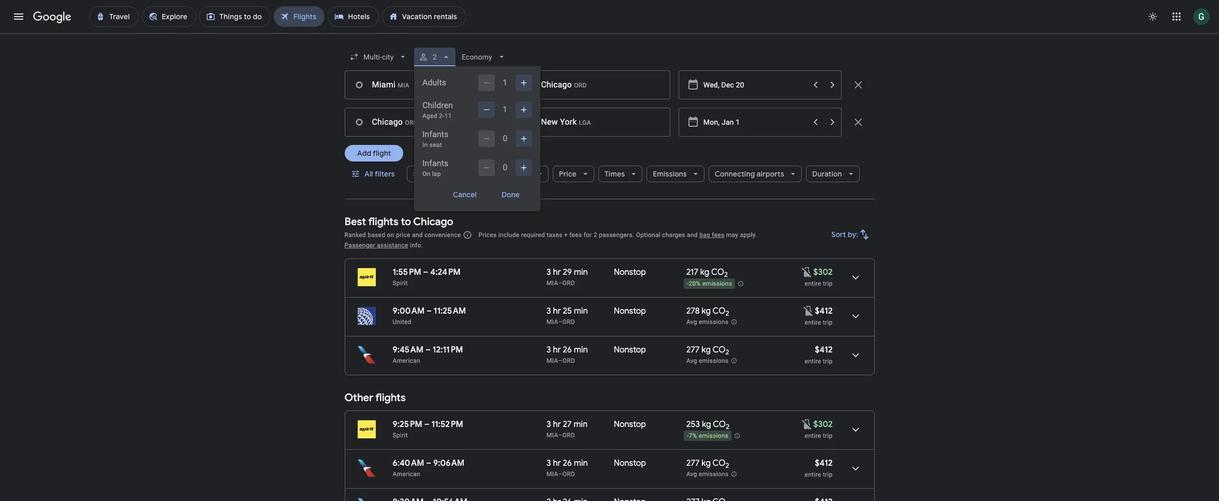 Task type: describe. For each thing, give the bounding box(es) containing it.
all filters button
[[345, 162, 403, 186]]

sort by: button
[[827, 222, 875, 247]]

total duration 3 hr 26 min. element for 12:11 pm
[[547, 345, 614, 357]]

3 hr 25 min mia – ord
[[547, 306, 588, 326]]

3 hr 26 min mia – ord for 12:11 pm
[[547, 345, 588, 365]]

min for 9:06 am
[[574, 458, 588, 469]]

best flights to chicago
[[345, 215, 453, 228]]

main content containing best flights to chicago
[[345, 208, 875, 501]]

passengers.
[[599, 231, 635, 239]]

Arrival time: 11:25 AM. text field
[[434, 306, 466, 316]]

times button
[[599, 162, 643, 186]]

infants for infants in seat
[[423, 129, 449, 139]]

3 hr 27 min mia – ord
[[547, 419, 588, 439]]

flight details. leaves miami international airport at 9:45 am on wednesday, december 20 and arrives at o'hare international airport at 12:11 pm on wednesday, december 20. image
[[843, 343, 868, 368]]

bags
[[515, 169, 531, 179]]

mia for 9:06 am
[[547, 471, 558, 478]]

children
[[423, 100, 453, 110]]

Arrival time: 9:06 AM. text field
[[433, 458, 465, 469]]

7%
[[689, 432, 697, 440]]

4:24 pm
[[430, 267, 461, 278]]

9:00 am – 11:25 am united
[[393, 306, 466, 326]]

3 entire from the top
[[805, 358, 822, 365]]

9:25 pm
[[393, 419, 422, 430]]

prices include required taxes + fees for 2 passengers. optional charges and bag fees may apply. passenger assistance
[[345, 231, 757, 249]]

stops button
[[407, 162, 450, 186]]

departure text field for text field within 'search field'
[[704, 108, 807, 136]]

charges
[[662, 231, 686, 239]]

duration button
[[806, 162, 860, 186]]

253 kg co 2
[[687, 419, 730, 431]]

other
[[345, 391, 373, 404]]

277 for 12:11 pm
[[687, 345, 700, 355]]

entire trip for 253
[[805, 432, 833, 440]]

2 avg emissions from the top
[[687, 357, 729, 365]]

entire trip for 278
[[805, 319, 833, 326]]

278
[[687, 306, 700, 316]]

this price for this flight doesn't include overhead bin access. if you need a carry-on bag, use the bags filter to update prices. image for 217
[[801, 266, 814, 278]]

ranked based on price and convenience
[[345, 231, 461, 239]]

9:06 am
[[433, 458, 465, 469]]

emissions for 11:25 am
[[699, 319, 729, 326]]

connecting airports button
[[709, 162, 802, 186]]

3 for 9:06 am
[[547, 458, 551, 469]]

kg for 12:11 pm
[[702, 345, 711, 355]]

2 fees from the left
[[712, 231, 725, 239]]

kg for 11:25 am
[[702, 306, 711, 316]]

25
[[563, 306, 572, 316]]

on
[[423, 170, 431, 178]]

1 $412 from the top
[[815, 306, 833, 316]]

$412 entire trip for 9:06 am
[[805, 458, 833, 478]]

– inside 3 hr 29 min mia – ord
[[558, 280, 563, 287]]

1:55 pm
[[393, 267, 421, 278]]

add flight button
[[345, 145, 403, 162]]

seat
[[430, 141, 442, 149]]

airports
[[757, 169, 784, 179]]

add flight
[[357, 149, 391, 158]]

infants in seat
[[423, 129, 449, 149]]

min for 12:11 pm
[[574, 345, 588, 355]]

277 kg co 2 for 9:06 am
[[687, 458, 729, 470]]

kg for 4:24 pm
[[701, 267, 710, 278]]

nonstop for 12:11 pm
[[614, 345, 646, 355]]

3 hr 29 min mia – ord
[[547, 267, 588, 287]]

chicago
[[413, 215, 453, 228]]

main menu image
[[12, 10, 25, 23]]

children aged 2-11
[[423, 100, 453, 120]]

passenger assistance button
[[345, 242, 408, 249]]

co for 12:11 pm
[[713, 345, 726, 355]]

american for 9:45 am
[[393, 357, 420, 365]]

9:25 pm – 11:52 pm spirit
[[393, 419, 463, 439]]

entire for 217
[[805, 280, 822, 287]]

hr for 12:11 pm
[[553, 345, 561, 355]]

optional
[[636, 231, 661, 239]]

entire for 278
[[805, 319, 822, 326]]

Arrival time: 4:24 PM. text field
[[430, 267, 461, 278]]

min for 11:25 am
[[574, 306, 588, 316]]

20%
[[689, 280, 701, 287]]

$302 for 253
[[814, 419, 833, 430]]

1 for adults
[[503, 78, 508, 88]]

26 for 9:06 am
[[563, 458, 572, 469]]

5 trip from the top
[[823, 471, 833, 478]]

emissions
[[653, 169, 687, 179]]

ord for 12:11 pm
[[563, 357, 575, 365]]

-20% emissions
[[687, 280, 732, 287]]

nonstop for 9:06 am
[[614, 458, 646, 469]]

stops
[[413, 169, 433, 179]]

adults
[[423, 78, 446, 88]]

prices
[[479, 231, 497, 239]]

cancel button
[[441, 186, 489, 203]]

nonstop for 11:52 pm
[[614, 419, 646, 430]]

0 for infants on lap
[[503, 163, 508, 172]]

nonstop for 4:24 pm
[[614, 267, 646, 278]]

29
[[563, 267, 572, 278]]

required
[[521, 231, 545, 239]]

217
[[687, 267, 699, 278]]

Departure time: 9:25 PM. text field
[[393, 419, 422, 430]]

277 for 9:06 am
[[687, 458, 700, 469]]

253
[[687, 419, 700, 430]]

2 for 12:11 pm
[[726, 348, 729, 357]]

2 avg from the top
[[687, 357, 697, 365]]

leaves miami international airport at 9:45 am on wednesday, december 20 and arrives at o'hare international airport at 12:11 pm on wednesday, december 20. element
[[393, 345, 463, 355]]

5 entire from the top
[[805, 471, 822, 478]]

ord for 11:25 am
[[563, 318, 575, 326]]

infants for infants on lap
[[423, 158, 449, 168]]

to
[[401, 215, 411, 228]]

taxes
[[547, 231, 563, 239]]

nonstop flight. element for 11:25 am
[[614, 306, 646, 318]]

by:
[[848, 230, 858, 239]]

in
[[423, 141, 428, 149]]

leaves miami international airport at 9:25 pm on wednesday, december 20 and arrives at o'hare international airport at 11:52 pm on wednesday, december 20. element
[[393, 419, 463, 430]]

price button
[[553, 162, 594, 186]]

all filters
[[364, 169, 395, 179]]

Arrival time: 12:11 PM. text field
[[433, 345, 463, 355]]

mia for 11:25 am
[[547, 318, 558, 326]]

emissions for 12:11 pm
[[699, 357, 729, 365]]

mia for 11:52 pm
[[547, 432, 558, 439]]

-7% emissions
[[687, 432, 729, 440]]

0 for infants in seat
[[503, 134, 508, 143]]

1 and from the left
[[412, 231, 423, 239]]

convenience
[[425, 231, 461, 239]]

sort by:
[[832, 230, 858, 239]]

12:11 pm
[[433, 345, 463, 355]]

9:45 am – 12:11 pm american
[[393, 345, 463, 365]]

11:52 pm
[[432, 419, 463, 430]]

2 inside popup button
[[433, 53, 437, 61]]

avg emissions for 217
[[687, 319, 729, 326]]

leaves miami international airport at 1:55 pm on wednesday, december 20 and arrives at o'hare international airport at 4:24 pm on wednesday, december 20. element
[[393, 267, 461, 278]]

2 for 11:25 am
[[726, 309, 729, 318]]

swap origin and destination. image for remove flight from miami to chicago on wed, dec 20 icon
[[501, 79, 514, 91]]

co for 11:52 pm
[[713, 419, 726, 430]]

2 for 11:52 pm
[[726, 423, 730, 431]]

3 for 12:11 pm
[[547, 345, 551, 355]]

include
[[499, 231, 520, 239]]

entire trip for 217
[[805, 280, 833, 287]]

min for 11:52 pm
[[574, 419, 588, 430]]

Arrival time: 10:56 AM. text field
[[433, 497, 468, 501]]

$412 entire trip for 12:11 pm
[[805, 345, 833, 365]]

aged
[[423, 112, 437, 120]]

flight details. leaves miami international airport at 1:55 pm on wednesday, december 20 and arrives at o'hare international airport at 4:24 pm on wednesday, december 20. image
[[843, 265, 868, 290]]

none text field inside 'search field'
[[510, 108, 671, 137]]

26 for 12:11 pm
[[563, 345, 572, 355]]

– down 3 hr 25 min mia – ord
[[558, 357, 563, 365]]

avg for 217
[[687, 319, 697, 326]]

hr for 11:52 pm
[[553, 419, 561, 430]]

3 total duration 3 hr 26 min. element from the top
[[547, 497, 614, 501]]

– inside 6:40 am – 9:06 am american
[[426, 458, 431, 469]]

avg for 253
[[687, 471, 697, 478]]

total duration 3 hr 27 min. element
[[547, 419, 614, 431]]

all
[[364, 169, 373, 179]]



Task type: vqa. For each thing, say whether or not it's contained in the screenshot.
150 inside button
no



Task type: locate. For each thing, give the bounding box(es) containing it.
1 vertical spatial 26
[[563, 458, 572, 469]]

5 hr from the top
[[553, 458, 561, 469]]

ranked
[[345, 231, 366, 239]]

3 min from the top
[[574, 345, 588, 355]]

3 for 11:25 am
[[547, 306, 551, 316]]

min down the "3 hr 27 min mia – ord"
[[574, 458, 588, 469]]

4 mia from the top
[[547, 432, 558, 439]]

26
[[563, 345, 572, 355], [563, 458, 572, 469]]

2 inside 217 kg co 2
[[724, 270, 728, 279]]

infants up seat
[[423, 129, 449, 139]]

cancel
[[453, 190, 477, 199]]

1 horizontal spatial fees
[[712, 231, 725, 239]]

277 kg co 2 down '278 kg co 2'
[[687, 345, 729, 357]]

1 vertical spatial departure text field
[[704, 108, 807, 136]]

None field
[[345, 48, 412, 66], [458, 48, 511, 66], [345, 48, 412, 66], [458, 48, 511, 66]]

1 ord from the top
[[563, 280, 575, 287]]

Departure time: 6:40 AM. text field
[[393, 458, 424, 469]]

based
[[368, 231, 385, 239]]

total duration 3 hr 26 min. element
[[547, 345, 614, 357], [547, 458, 614, 470], [547, 497, 614, 501]]

– inside 3 hr 25 min mia – ord
[[558, 318, 563, 326]]

4 entire from the top
[[805, 432, 822, 440]]

3 hr 26 min mia – ord for 9:06 am
[[547, 458, 588, 478]]

min
[[574, 267, 588, 278], [574, 306, 588, 316], [574, 345, 588, 355], [574, 419, 588, 430], [574, 458, 588, 469]]

kg for 9:06 am
[[702, 458, 711, 469]]

0 vertical spatial entire trip
[[805, 280, 833, 287]]

swap origin and destination. image
[[501, 79, 514, 91], [501, 116, 514, 128]]

mia inside the "3 hr 27 min mia – ord"
[[547, 432, 558, 439]]

0 vertical spatial 0
[[503, 134, 508, 143]]

ord for 4:24 pm
[[563, 280, 575, 287]]

co up -20% emissions
[[711, 267, 724, 278]]

$412 entire trip left flight details. leaves miami international airport at 9:45 am on wednesday, december 20 and arrives at o'hare international airport at 12:11 pm on wednesday, december 20. image
[[805, 345, 833, 365]]

kg right 278
[[702, 306, 711, 316]]

2 up adults
[[433, 53, 437, 61]]

filters
[[375, 169, 395, 179]]

2 vertical spatial entire trip
[[805, 432, 833, 440]]

swap origin and destination. image for remove flight from chicago to new york on mon, jan 1 image
[[501, 116, 514, 128]]

2 inside prices include required taxes + fees for 2 passengers. optional charges and bag fees may apply. passenger assistance
[[594, 231, 597, 239]]

ord down 27
[[563, 432, 575, 439]]

bag
[[700, 231, 711, 239]]

min right the 29
[[574, 267, 588, 278]]

and left bag
[[687, 231, 698, 239]]

american inside '9:45 am – 12:11 pm american'
[[393, 357, 420, 365]]

1
[[503, 78, 508, 88], [503, 105, 508, 114]]

min inside 3 hr 29 min mia – ord
[[574, 267, 588, 278]]

hr inside the "3 hr 27 min mia – ord"
[[553, 419, 561, 430]]

302 US dollars text field
[[814, 419, 833, 430]]

Arrival time: 11:52 PM. text field
[[432, 419, 463, 430]]

– down total duration 3 hr 29 min. element
[[558, 280, 563, 287]]

2 1 from the top
[[503, 105, 508, 114]]

1 1 from the top
[[503, 78, 508, 88]]

connecting airports
[[715, 169, 784, 179]]

this price for this flight doesn't include overhead bin access. if you need a carry-on bag, use the bags filter to update prices. image
[[801, 266, 814, 278], [801, 418, 814, 431]]

3 left 27
[[547, 419, 551, 430]]

1 swap origin and destination. image from the top
[[501, 79, 514, 91]]

spirit
[[393, 280, 408, 287], [393, 432, 408, 439]]

0 vertical spatial this price for this flight doesn't include overhead bin access. if you need a carry-on bag, use the bags filter to update prices. image
[[801, 266, 814, 278]]

lap
[[432, 170, 441, 178]]

2 entire from the top
[[805, 319, 822, 326]]

3 inside 3 hr 29 min mia – ord
[[547, 267, 551, 278]]

412 US dollars text field
[[815, 458, 833, 469], [815, 497, 833, 501]]

spirit down "9:25 pm"
[[393, 432, 408, 439]]

departure text field for text box within the 'search field'
[[704, 71, 807, 99]]

11:25 am
[[434, 306, 466, 316]]

0 vertical spatial 1
[[503, 78, 508, 88]]

2
[[433, 53, 437, 61], [594, 231, 597, 239], [724, 270, 728, 279], [726, 309, 729, 318], [726, 348, 729, 357], [726, 423, 730, 431], [726, 461, 729, 470]]

hr for 11:25 am
[[553, 306, 561, 316]]

0 vertical spatial flights
[[368, 215, 399, 228]]

nonstop flight. element for 12:11 pm
[[614, 345, 646, 357]]

flights for other
[[376, 391, 406, 404]]

ord down the "3 hr 27 min mia – ord"
[[563, 471, 575, 478]]

0 horizontal spatial fees
[[570, 231, 582, 239]]

2 down -7% emissions at the bottom of page
[[726, 461, 729, 470]]

nonstop flight. element
[[614, 267, 646, 279], [614, 306, 646, 318], [614, 345, 646, 357], [614, 419, 646, 431], [614, 458, 646, 470], [614, 497, 646, 501]]

5 3 from the top
[[547, 458, 551, 469]]

co for 11:25 am
[[713, 306, 726, 316]]

2 vertical spatial avg emissions
[[687, 471, 729, 478]]

trip for 253
[[823, 432, 833, 440]]

fees right "+"
[[570, 231, 582, 239]]

$412 left flight details. leaves miami international airport at 9:00 am on wednesday, december 20 and arrives at o'hare international airport at 11:25 am on wednesday, december 20. icon
[[815, 306, 833, 316]]

1 vertical spatial 3 hr 26 min mia – ord
[[547, 458, 588, 478]]

spirit inside 1:55 pm – 4:24 pm spirit
[[393, 280, 408, 287]]

2 for 9:06 am
[[726, 461, 729, 470]]

1 hr from the top
[[553, 267, 561, 278]]

3 for 4:24 pm
[[547, 267, 551, 278]]

$302 for 217
[[814, 267, 833, 278]]

0 up airlines popup button
[[503, 134, 508, 143]]

trip down 412 us dollars text field
[[823, 358, 833, 365]]

3 inside 3 hr 25 min mia – ord
[[547, 306, 551, 316]]

hr for 4:24 pm
[[553, 267, 561, 278]]

0 horizontal spatial and
[[412, 231, 423, 239]]

2 277 from the top
[[687, 458, 700, 469]]

5 nonstop flight. element from the top
[[614, 458, 646, 470]]

emissions button
[[647, 162, 705, 186]]

co up -7% emissions at the bottom of page
[[713, 419, 726, 430]]

flights for best
[[368, 215, 399, 228]]

2 spirit from the top
[[393, 432, 408, 439]]

1 for children
[[503, 105, 508, 114]]

2 infants from the top
[[423, 158, 449, 168]]

1 vertical spatial total duration 3 hr 26 min. element
[[547, 458, 614, 470]]

entire for 253
[[805, 432, 822, 440]]

3 $412 from the top
[[815, 458, 833, 469]]

1 vertical spatial 0
[[503, 163, 508, 172]]

1 entire from the top
[[805, 280, 822, 287]]

1 277 from the top
[[687, 345, 700, 355]]

Departure time: 8:30 AM. text field
[[393, 497, 424, 501]]

2 412 us dollars text field from the top
[[815, 497, 833, 501]]

remove flight from miami to chicago on wed, dec 20 image
[[852, 79, 865, 91]]

mia down the "3 hr 27 min mia – ord"
[[547, 471, 558, 478]]

2 vertical spatial $412
[[815, 458, 833, 469]]

co for 9:06 am
[[713, 458, 726, 469]]

total duration 3 hr 26 min. element for 9:06 am
[[547, 458, 614, 470]]

277
[[687, 345, 700, 355], [687, 458, 700, 469]]

277 kg co 2 down -7% emissions at the bottom of page
[[687, 458, 729, 470]]

connecting
[[715, 169, 755, 179]]

– down total duration 3 hr 25 min. element
[[558, 318, 563, 326]]

hr inside 3 hr 29 min mia – ord
[[553, 267, 561, 278]]

entire left "flight details. leaves miami international airport at 6:40 am on wednesday, december 20 and arrives at o'hare international airport at 9:06 am on wednesday, december 20." icon
[[805, 471, 822, 478]]

trip for 278
[[823, 319, 833, 326]]

2 3 from the top
[[547, 306, 551, 316]]

302 US dollars text field
[[814, 267, 833, 278]]

3 down 3 hr 25 min mia – ord
[[547, 345, 551, 355]]

nonstop flight. element for 11:52 pm
[[614, 419, 646, 431]]

hr
[[553, 267, 561, 278], [553, 306, 561, 316], [553, 345, 561, 355], [553, 419, 561, 430], [553, 458, 561, 469]]

avg
[[687, 319, 697, 326], [687, 357, 697, 365], [687, 471, 697, 478]]

Departure time: 9:00 AM. text field
[[393, 306, 425, 316]]

$412 for 9:06 am
[[815, 458, 833, 469]]

412 US dollars text field
[[815, 306, 833, 316]]

bags button
[[508, 162, 549, 186]]

2 nonstop from the top
[[614, 306, 646, 316]]

– down the total duration 3 hr 27 min. element
[[558, 432, 563, 439]]

0 vertical spatial spirit
[[393, 280, 408, 287]]

trip down $412 text box
[[823, 319, 833, 326]]

- down 217
[[687, 280, 689, 287]]

this price for this flight doesn't include overhead bin access. if you need a carry-on bag, use the bags filter to update prices. image left flight details. leaves miami international airport at 9:25 pm on wednesday, december 20 and arrives at o'hare international airport at 11:52 pm on wednesday, december 20. icon at the bottom
[[801, 418, 814, 431]]

$412 left "flight details. leaves miami international airport at 6:40 am on wednesday, december 20 and arrives at o'hare international airport at 9:06 am on wednesday, december 20." icon
[[815, 458, 833, 469]]

duration
[[812, 169, 842, 179]]

kg inside 217 kg co 2
[[701, 267, 710, 278]]

26 down the "3 hr 27 min mia – ord"
[[563, 458, 572, 469]]

kg for 11:52 pm
[[702, 419, 711, 430]]

number of passengers dialog
[[414, 66, 541, 211]]

2 vertical spatial total duration 3 hr 26 min. element
[[547, 497, 614, 501]]

2 american from the top
[[393, 471, 420, 478]]

3 for 11:52 pm
[[547, 419, 551, 430]]

None search field
[[345, 45, 875, 211]]

4 hr from the top
[[553, 419, 561, 430]]

united
[[393, 318, 412, 326]]

2 total duration 3 hr 26 min. element from the top
[[547, 458, 614, 470]]

3 hr 26 min mia – ord
[[547, 345, 588, 365], [547, 458, 588, 478]]

– inside 9:25 pm – 11:52 pm spirit
[[424, 419, 430, 430]]

1 infants from the top
[[423, 129, 449, 139]]

3 inside the "3 hr 27 min mia – ord"
[[547, 419, 551, 430]]

min right 25
[[574, 306, 588, 316]]

infants
[[423, 129, 449, 139], [423, 158, 449, 168]]

6:40 am – 9:06 am american
[[393, 458, 465, 478]]

1 vertical spatial $412 entire trip
[[805, 458, 833, 478]]

2 up -20% emissions
[[724, 270, 728, 279]]

– inside '9:45 am – 12:11 pm american'
[[426, 345, 431, 355]]

ord inside the "3 hr 27 min mia – ord"
[[563, 432, 575, 439]]

0 vertical spatial 26
[[563, 345, 572, 355]]

1 trip from the top
[[823, 280, 833, 287]]

american down 6:40 am
[[393, 471, 420, 478]]

2 departure text field from the top
[[704, 108, 807, 136]]

1 vertical spatial $412
[[815, 345, 833, 355]]

5 mia from the top
[[547, 471, 558, 478]]

0 vertical spatial $412 entire trip
[[805, 345, 833, 365]]

leaves miami international airport at 9:00 am on wednesday, december 20 and arrives at o'hare international airport at 11:25 am on wednesday, december 20. element
[[393, 306, 466, 316]]

412 us dollars text field containing $412
[[815, 458, 833, 469]]

hr left 25
[[553, 306, 561, 316]]

4 nonstop from the top
[[614, 419, 646, 430]]

1 $302 from the top
[[814, 267, 833, 278]]

$302 left flight details. leaves miami international airport at 1:55 pm on wednesday, december 20 and arrives at o'hare international airport at 4:24 pm on wednesday, december 20. icon
[[814, 267, 833, 278]]

6 nonstop flight. element from the top
[[614, 497, 646, 501]]

1 vertical spatial avg emissions
[[687, 357, 729, 365]]

entire down this price for this flight doesn't include overhead bin access. if you need a carry-on bag, use the bags filter to update prices. image on the right of the page
[[805, 319, 822, 326]]

spirit inside 9:25 pm – 11:52 pm spirit
[[393, 432, 408, 439]]

ord inside 3 hr 25 min mia – ord
[[563, 318, 575, 326]]

1 avg from the top
[[687, 319, 697, 326]]

hr down 3 hr 25 min mia – ord
[[553, 345, 561, 355]]

0 vertical spatial infants
[[423, 129, 449, 139]]

1:55 pm – 4:24 pm spirit
[[393, 267, 461, 287]]

Departure time: 1:55 PM. text field
[[393, 267, 421, 278]]

4 3 from the top
[[547, 419, 551, 430]]

co down -7% emissions at the bottom of page
[[713, 458, 726, 469]]

1 nonstop flight. element from the top
[[614, 267, 646, 279]]

2 mia from the top
[[547, 318, 558, 326]]

trip down $302 text box
[[823, 280, 833, 287]]

1 fees from the left
[[570, 231, 582, 239]]

mia down total duration 3 hr 29 min. element
[[547, 280, 558, 287]]

1 3 hr 26 min mia – ord from the top
[[547, 345, 588, 365]]

2 inside the 253 kg co 2
[[726, 423, 730, 431]]

1 vertical spatial spirit
[[393, 432, 408, 439]]

2 $412 from the top
[[815, 345, 833, 355]]

2-
[[439, 112, 445, 120]]

1 3 from the top
[[547, 267, 551, 278]]

$412
[[815, 306, 833, 316], [815, 345, 833, 355], [815, 458, 833, 469]]

2 nonstop flight. element from the top
[[614, 306, 646, 318]]

nonstop flight. element for 9:06 am
[[614, 458, 646, 470]]

kg down '278 kg co 2'
[[702, 345, 711, 355]]

1 vertical spatial 1
[[503, 105, 508, 114]]

2 hr from the top
[[553, 306, 561, 316]]

2 trip from the top
[[823, 319, 833, 326]]

mia inside 3 hr 25 min mia – ord
[[547, 318, 558, 326]]

4 trip from the top
[[823, 432, 833, 440]]

– inside 1:55 pm – 4:24 pm spirit
[[423, 267, 429, 278]]

1 vertical spatial american
[[393, 471, 420, 478]]

kg up -20% emissions
[[701, 267, 710, 278]]

trip
[[823, 280, 833, 287], [823, 319, 833, 326], [823, 358, 833, 365], [823, 432, 833, 440], [823, 471, 833, 478]]

spirit for 1:55 pm
[[393, 280, 408, 287]]

5 min from the top
[[574, 458, 588, 469]]

avg emissions for 253
[[687, 471, 729, 478]]

this price for this flight doesn't include overhead bin access. if you need a carry-on bag, use the bags filter to update prices. image for 253
[[801, 418, 814, 431]]

entire trip down $302 text box
[[805, 280, 833, 287]]

co for 4:24 pm
[[711, 267, 724, 278]]

nonstop for 11:25 am
[[614, 306, 646, 316]]

flights up based
[[368, 215, 399, 228]]

2 button
[[414, 45, 456, 69]]

assistance
[[377, 242, 408, 249]]

flights up departure time: 9:25 pm. text field
[[376, 391, 406, 404]]

this price for this flight doesn't include overhead bin access. if you need a carry-on bag, use the bags filter to update prices. image
[[803, 305, 815, 317]]

avg emissions
[[687, 319, 729, 326], [687, 357, 729, 365], [687, 471, 729, 478]]

co down '278 kg co 2'
[[713, 345, 726, 355]]

1 departure text field from the top
[[704, 71, 807, 99]]

0 vertical spatial swap origin and destination. image
[[501, 79, 514, 91]]

mia down the total duration 3 hr 27 min. element
[[547, 432, 558, 439]]

hr inside 3 hr 25 min mia – ord
[[553, 306, 561, 316]]

3 3 from the top
[[547, 345, 551, 355]]

2 swap origin and destination. image from the top
[[501, 116, 514, 128]]

9:45 am
[[393, 345, 424, 355]]

airlines
[[461, 169, 487, 179]]

1 nonstop from the top
[[614, 267, 646, 278]]

0 vertical spatial avg emissions
[[687, 319, 729, 326]]

sort
[[832, 230, 846, 239]]

apply.
[[740, 231, 757, 239]]

1 vertical spatial avg
[[687, 357, 697, 365]]

best
[[345, 215, 366, 228]]

1 min from the top
[[574, 267, 588, 278]]

0 vertical spatial 277 kg co 2
[[687, 345, 729, 357]]

- for 217
[[687, 280, 689, 287]]

2 $302 from the top
[[814, 419, 833, 430]]

1 vertical spatial 277 kg co 2
[[687, 458, 729, 470]]

hr left the 29
[[553, 267, 561, 278]]

2 for 4:24 pm
[[724, 270, 728, 279]]

277 down 278
[[687, 345, 700, 355]]

9:00 am
[[393, 306, 425, 316]]

0 vertical spatial avg
[[687, 319, 697, 326]]

0 left 'bags'
[[503, 163, 508, 172]]

– right "9:25 pm"
[[424, 419, 430, 430]]

american down 9:45 am text box
[[393, 357, 420, 365]]

277 down 7% at the bottom of page
[[687, 458, 700, 469]]

2 277 kg co 2 from the top
[[687, 458, 729, 470]]

infants up lap
[[423, 158, 449, 168]]

3 mia from the top
[[547, 357, 558, 365]]

passenger
[[345, 242, 375, 249]]

kg up -7% emissions at the bottom of page
[[702, 419, 711, 430]]

mia for 4:24 pm
[[547, 280, 558, 287]]

– inside 9:00 am – 11:25 am united
[[427, 306, 432, 316]]

entire down 412 us dollars text field
[[805, 358, 822, 365]]

4 nonstop flight. element from the top
[[614, 419, 646, 431]]

0 vertical spatial total duration 3 hr 26 min. element
[[547, 345, 614, 357]]

26 down 3 hr 25 min mia – ord
[[563, 345, 572, 355]]

nonstop flight. element for 4:24 pm
[[614, 267, 646, 279]]

flight
[[373, 149, 391, 158]]

kg inside '278 kg co 2'
[[702, 306, 711, 316]]

2 entire trip from the top
[[805, 319, 833, 326]]

fees right bag
[[712, 231, 725, 239]]

change appearance image
[[1141, 4, 1166, 29]]

co inside 217 kg co 2
[[711, 267, 724, 278]]

Departure text field
[[704, 71, 807, 99], [704, 108, 807, 136]]

3 entire trip from the top
[[805, 432, 833, 440]]

infants on lap
[[423, 158, 449, 178]]

1 vertical spatial swap origin and destination. image
[[501, 116, 514, 128]]

None text field
[[510, 108, 671, 137]]

0 vertical spatial 412 us dollars text field
[[815, 458, 833, 469]]

– right 9:00 am text field
[[427, 306, 432, 316]]

and right price
[[412, 231, 423, 239]]

2 and from the left
[[687, 231, 698, 239]]

6:40 am
[[393, 458, 424, 469]]

min right 27
[[574, 419, 588, 430]]

1 entire trip from the top
[[805, 280, 833, 287]]

$302 left flight details. leaves miami international airport at 9:25 pm on wednesday, december 20 and arrives at o'hare international airport at 11:52 pm on wednesday, december 20. icon at the bottom
[[814, 419, 833, 430]]

2 ord from the top
[[563, 318, 575, 326]]

$412 for 12:11 pm
[[815, 345, 833, 355]]

add
[[357, 149, 371, 158]]

ord down 3 hr 25 min mia – ord
[[563, 357, 575, 365]]

217 kg co 2
[[687, 267, 728, 279]]

$412 entire trip left "flight details. leaves miami international airport at 6:40 am on wednesday, december 20 and arrives at o'hare international airport at 9:06 am on wednesday, december 20." icon
[[805, 458, 833, 478]]

3 avg from the top
[[687, 471, 697, 478]]

11
[[445, 112, 452, 120]]

ord inside 3 hr 29 min mia – ord
[[563, 280, 575, 287]]

1 26 from the top
[[563, 345, 572, 355]]

27
[[563, 419, 572, 430]]

co inside '278 kg co 2'
[[713, 306, 726, 316]]

2 inside '278 kg co 2'
[[726, 309, 729, 318]]

mia
[[547, 280, 558, 287], [547, 318, 558, 326], [547, 357, 558, 365], [547, 432, 558, 439], [547, 471, 558, 478]]

leaves miami international airport at 6:40 am on wednesday, december 20 and arrives at o'hare international airport at 9:06 am on wednesday, december 20. element
[[393, 458, 465, 469]]

1 spirit from the top
[[393, 280, 408, 287]]

0 vertical spatial -
[[687, 280, 689, 287]]

1 - from the top
[[687, 280, 689, 287]]

2 0 from the top
[[503, 163, 508, 172]]

2 $412 entire trip from the top
[[805, 458, 833, 478]]

entire trip down $412 text box
[[805, 319, 833, 326]]

trip down $302 text field
[[823, 432, 833, 440]]

3 ord from the top
[[563, 357, 575, 365]]

1 total duration 3 hr 26 min. element from the top
[[547, 345, 614, 357]]

emissions
[[703, 280, 732, 287], [699, 319, 729, 326], [699, 357, 729, 365], [699, 432, 729, 440], [699, 471, 729, 478]]

0 vertical spatial $302
[[814, 267, 833, 278]]

1 412 us dollars text field from the top
[[815, 458, 833, 469]]

2 down '278 kg co 2'
[[726, 348, 729, 357]]

3 down the "3 hr 27 min mia – ord"
[[547, 458, 551, 469]]

5 ord from the top
[[563, 471, 575, 478]]

1 american from the top
[[393, 357, 420, 365]]

3 hr 26 min mia – ord down 3 hr 25 min mia – ord
[[547, 345, 588, 365]]

co right 278
[[713, 306, 726, 316]]

$412 left flight details. leaves miami international airport at 9:45 am on wednesday, december 20 and arrives at o'hare international airport at 12:11 pm on wednesday, december 20. image
[[815, 345, 833, 355]]

3 hr from the top
[[553, 345, 561, 355]]

- for 253
[[687, 432, 689, 440]]

2 this price for this flight doesn't include overhead bin access. if you need a carry-on bag, use the bags filter to update prices. image from the top
[[801, 418, 814, 431]]

emissions for 9:06 am
[[699, 471, 729, 478]]

1 0 from the top
[[503, 134, 508, 143]]

ord for 11:52 pm
[[563, 432, 575, 439]]

bag fees button
[[700, 231, 725, 239]]

0 vertical spatial 277
[[687, 345, 700, 355]]

1 vertical spatial this price for this flight doesn't include overhead bin access. if you need a carry-on bag, use the bags filter to update prices. image
[[801, 418, 814, 431]]

spirit for 9:25 pm
[[393, 432, 408, 439]]

leaves miami international airport at 8:30 am on wednesday, december 20 and arrives at o'hare international airport at 10:56 am on wednesday, december 20. element
[[393, 497, 468, 501]]

1 vertical spatial flights
[[376, 391, 406, 404]]

and inside prices include required taxes + fees for 2 passengers. optional charges and bag fees may apply. passenger assistance
[[687, 231, 698, 239]]

done
[[502, 190, 520, 199]]

on
[[387, 231, 394, 239]]

2 min from the top
[[574, 306, 588, 316]]

mia down total duration 3 hr 25 min. element
[[547, 318, 558, 326]]

3 hr 26 min mia – ord down the "3 hr 27 min mia – ord"
[[547, 458, 588, 478]]

3 nonstop from the top
[[614, 345, 646, 355]]

trip left "flight details. leaves miami international airport at 6:40 am on wednesday, december 20 and arrives at o'hare international airport at 9:06 am on wednesday, december 20." icon
[[823, 471, 833, 478]]

none text field inside 'search field'
[[510, 70, 671, 99]]

min inside the "3 hr 27 min mia – ord"
[[574, 419, 588, 430]]

ord for 9:06 am
[[563, 471, 575, 478]]

mia inside 3 hr 29 min mia – ord
[[547, 280, 558, 287]]

mia down 3 hr 25 min mia – ord
[[547, 357, 558, 365]]

hr for 9:06 am
[[553, 458, 561, 469]]

airlines button
[[454, 166, 504, 182]]

2 - from the top
[[687, 432, 689, 440]]

1 vertical spatial entire trip
[[805, 319, 833, 326]]

none search field containing adults
[[345, 45, 875, 211]]

kg inside the 253 kg co 2
[[702, 419, 711, 430]]

flight details. leaves miami international airport at 6:40 am on wednesday, december 20 and arrives at o'hare international airport at 9:06 am on wednesday, december 20. image
[[843, 456, 868, 481]]

ord down the 29
[[563, 280, 575, 287]]

1 vertical spatial 412 us dollars text field
[[815, 497, 833, 501]]

remove flight from chicago to new york on mon, jan 1 image
[[852, 116, 865, 128]]

1 avg emissions from the top
[[687, 319, 729, 326]]

american for 6:40 am
[[393, 471, 420, 478]]

price
[[396, 231, 411, 239]]

mia for 12:11 pm
[[547, 357, 558, 365]]

412 US dollars text field
[[815, 345, 833, 355]]

min for 4:24 pm
[[574, 267, 588, 278]]

+
[[564, 231, 568, 239]]

278 kg co 2
[[687, 306, 729, 318]]

hr down the "3 hr 27 min mia – ord"
[[553, 458, 561, 469]]

$412 entire trip
[[805, 345, 833, 365], [805, 458, 833, 478]]

entire trip
[[805, 280, 833, 287], [805, 319, 833, 326], [805, 432, 833, 440]]

1 vertical spatial infants
[[423, 158, 449, 168]]

Departure time: 9:45 AM. text field
[[393, 345, 424, 355]]

0 vertical spatial american
[[393, 357, 420, 365]]

277 kg co 2 for 12:11 pm
[[687, 345, 729, 357]]

entire down $302 text box
[[805, 280, 822, 287]]

2 up -7% emissions at the bottom of page
[[726, 423, 730, 431]]

1 vertical spatial 277
[[687, 458, 700, 469]]

co inside the 253 kg co 2
[[713, 419, 726, 430]]

0 vertical spatial 3 hr 26 min mia – ord
[[547, 345, 588, 365]]

2 26 from the top
[[563, 458, 572, 469]]

min down 3 hr 25 min mia – ord
[[574, 345, 588, 355]]

277 kg co 2
[[687, 345, 729, 357], [687, 458, 729, 470]]

ord down 25
[[563, 318, 575, 326]]

flight details. leaves miami international airport at 9:25 pm on wednesday, december 20 and arrives at o'hare international airport at 11:52 pm on wednesday, december 20. image
[[843, 417, 868, 442]]

entire
[[805, 280, 822, 287], [805, 319, 822, 326], [805, 358, 822, 365], [805, 432, 822, 440], [805, 471, 822, 478]]

total duration 3 hr 29 min. element
[[547, 267, 614, 279]]

– left arrival time: 9:06 am. text field on the left of the page
[[426, 458, 431, 469]]

this price for this flight doesn't include overhead bin access. if you need a carry-on bag, use the bags filter to update prices. image up this price for this flight doesn't include overhead bin access. if you need a carry-on bag, use the bags filter to update prices. image on the right of the page
[[801, 266, 814, 278]]

3 avg emissions from the top
[[687, 471, 729, 478]]

hr left 27
[[553, 419, 561, 430]]

flights
[[368, 215, 399, 228], [376, 391, 406, 404]]

0 vertical spatial $412
[[815, 306, 833, 316]]

min inside 3 hr 25 min mia – ord
[[574, 306, 588, 316]]

– left 12:11 pm
[[426, 345, 431, 355]]

$302
[[814, 267, 833, 278], [814, 419, 833, 430]]

4 min from the top
[[574, 419, 588, 430]]

5 nonstop from the top
[[614, 458, 646, 469]]

3 trip from the top
[[823, 358, 833, 365]]

main content
[[345, 208, 875, 501]]

1 vertical spatial $302
[[814, 419, 833, 430]]

2 3 hr 26 min mia – ord from the top
[[547, 458, 588, 478]]

entire down $302 text field
[[805, 432, 822, 440]]

spirit down 1:55 pm text box
[[393, 280, 408, 287]]

2 vertical spatial avg
[[687, 471, 697, 478]]

may
[[726, 231, 739, 239]]

for
[[584, 231, 592, 239]]

kg
[[701, 267, 710, 278], [702, 306, 711, 316], [702, 345, 711, 355], [702, 419, 711, 430], [702, 458, 711, 469]]

1 this price for this flight doesn't include overhead bin access. if you need a carry-on bag, use the bags filter to update prices. image from the top
[[801, 266, 814, 278]]

1 horizontal spatial and
[[687, 231, 698, 239]]

1 277 kg co 2 from the top
[[687, 345, 729, 357]]

kg down -7% emissions at the bottom of page
[[702, 458, 711, 469]]

nonstop
[[614, 267, 646, 278], [614, 306, 646, 316], [614, 345, 646, 355], [614, 419, 646, 430], [614, 458, 646, 469]]

1 vertical spatial -
[[687, 432, 689, 440]]

2 right for
[[594, 231, 597, 239]]

other flights
[[345, 391, 406, 404]]

0 vertical spatial departure text field
[[704, 71, 807, 99]]

entire trip down $302 text field
[[805, 432, 833, 440]]

3
[[547, 267, 551, 278], [547, 306, 551, 316], [547, 345, 551, 355], [547, 419, 551, 430], [547, 458, 551, 469]]

flight details. leaves miami international airport at 9:00 am on wednesday, december 20 and arrives at o'hare international airport at 11:25 am on wednesday, december 20. image
[[843, 304, 868, 329]]

3 left the 29
[[547, 267, 551, 278]]

– inside the "3 hr 27 min mia – ord"
[[558, 432, 563, 439]]

fees
[[570, 231, 582, 239], [712, 231, 725, 239]]

None text field
[[510, 70, 671, 99]]

- down 253
[[687, 432, 689, 440]]

1 $412 entire trip from the top
[[805, 345, 833, 365]]

1 mia from the top
[[547, 280, 558, 287]]

loading results progress bar
[[0, 33, 1220, 35]]

3 left 25
[[547, 306, 551, 316]]

3 nonstop flight. element from the top
[[614, 345, 646, 357]]

done button
[[489, 186, 532, 203]]

– right 1:55 pm text box
[[423, 267, 429, 278]]

– down the "3 hr 27 min mia – ord"
[[558, 471, 563, 478]]

4 ord from the top
[[563, 432, 575, 439]]

total duration 3 hr 25 min. element
[[547, 306, 614, 318]]

trip for 217
[[823, 280, 833, 287]]

2 right 278
[[726, 309, 729, 318]]

learn more about ranking image
[[463, 230, 472, 240]]

american inside 6:40 am – 9:06 am american
[[393, 471, 420, 478]]



